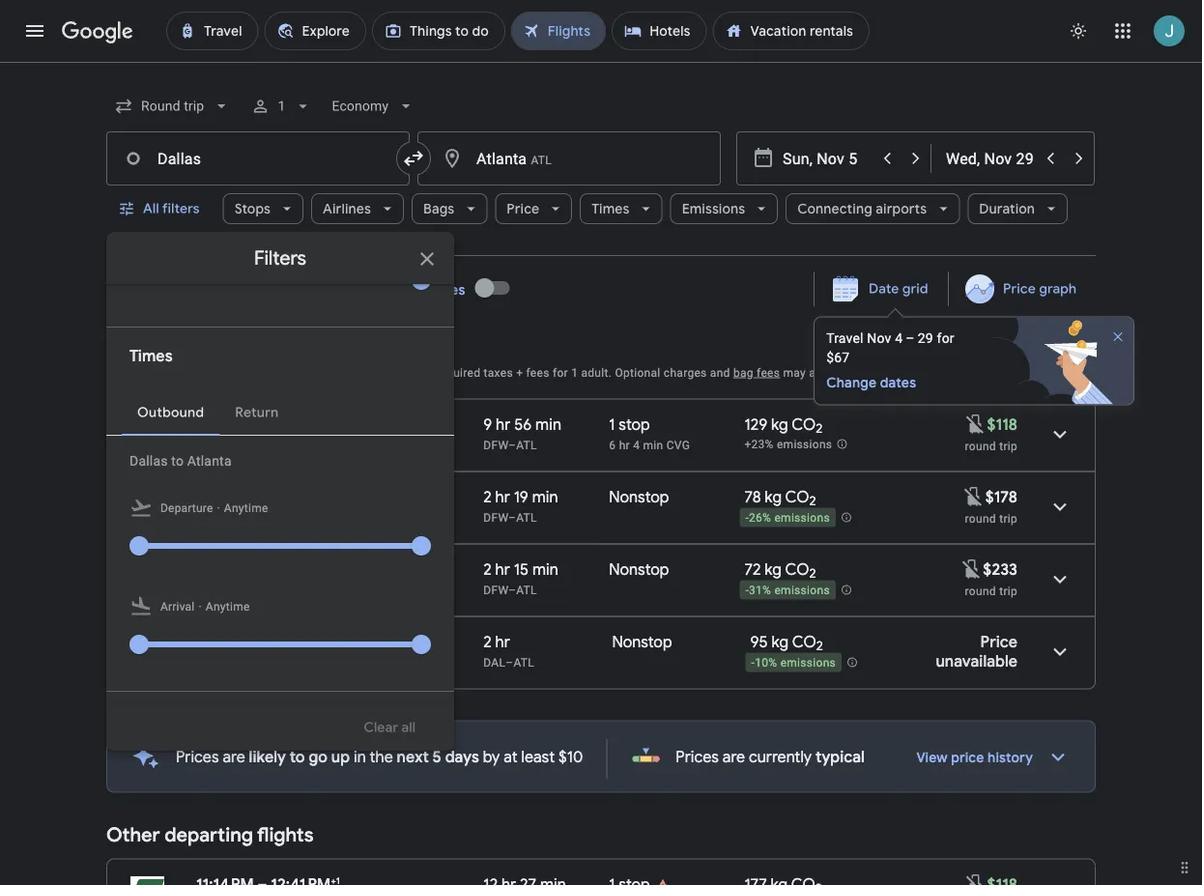 Task type: locate. For each thing, give the bounding box(es) containing it.
dfw inside the 2 hr 19 min dfw – atl
[[484, 511, 508, 524]]

departing up on
[[151, 336, 240, 361]]

min right 15
[[532, 560, 559, 579]]

duration button
[[968, 186, 1068, 232]]

by
[[483, 747, 500, 767]]

frontier inside 5:35 pm – 8:54 pm frontier
[[196, 511, 238, 524]]

dates
[[429, 282, 465, 299], [880, 375, 917, 392]]

and down the best departing flights
[[232, 366, 253, 379]]

2 dfw from the top
[[484, 511, 508, 524]]

are
[[223, 747, 245, 767], [723, 747, 745, 767]]

dfw inside 2 hr 15 min dfw – atl
[[484, 583, 508, 597]]

min inside 2 hr 15 min dfw – atl
[[532, 560, 559, 579]]

2 up -31% emissions
[[809, 566, 816, 582]]

1 round trip from the top
[[965, 439, 1018, 453]]

2 trip from the top
[[1000, 512, 1018, 525]]

kg inside 95 kg co 2
[[772, 632, 789, 652]]

hr left 15
[[495, 560, 510, 579]]

0 vertical spatial flights
[[244, 336, 300, 361]]

– left arrival time: 5:36 pm. text box
[[259, 415, 268, 434]]

dates inside travel nov 4 – 29 for $67 change dates
[[880, 375, 917, 392]]

times right price popup button
[[592, 200, 630, 217]]

0 vertical spatial nonstop flight. element
[[609, 487, 669, 510]]

frontier up atlanta
[[196, 438, 238, 452]]

round trip down $178
[[965, 512, 1018, 525]]

filters
[[162, 200, 200, 217]]

learn more about tracked prices image
[[222, 282, 239, 299]]

for
[[937, 331, 955, 347], [553, 366, 568, 379]]

for inside travel nov 4 – 29 for $67 change dates
[[937, 331, 955, 347]]

1 horizontal spatial dates
[[880, 375, 917, 392]]

1 are from the left
[[223, 747, 245, 767]]

0 horizontal spatial prices
[[176, 747, 219, 767]]

departing
[[151, 336, 240, 361], [165, 823, 253, 848]]

atl inside the 2 hr 19 min dfw – atl
[[516, 511, 537, 524]]

None field
[[106, 89, 239, 124], [324, 89, 423, 124], [106, 89, 239, 124], [324, 89, 423, 124]]

0 vertical spatial nov
[[251, 282, 277, 299]]

sort
[[1015, 363, 1042, 381]]

co for 72
[[785, 560, 809, 579]]

- down 78
[[746, 511, 749, 525]]

for right 4 – 29
[[937, 331, 955, 347]]

co for 78
[[785, 487, 809, 507]]

1 vertical spatial times
[[130, 347, 173, 366]]

0 vertical spatial 1
[[278, 98, 285, 114]]

arrival
[[160, 600, 195, 614]]

all
[[143, 200, 159, 217]]

min inside 1 stop 6 hr 4 min cvg
[[643, 438, 663, 452]]

0 vertical spatial nonstop
[[609, 487, 669, 507]]

this price for this flight doesn't include overhead bin access. if you need a carry-on bag, use the bags filter to update prices. image up 233 us dollars text field
[[962, 485, 986, 508]]

1 vertical spatial flights
[[257, 823, 314, 848]]

2 fees from the left
[[757, 366, 780, 379]]

0 horizontal spatial times
[[130, 347, 173, 366]]

2 inside 95 kg co 2
[[816, 638, 823, 655]]

flight details. leaves dallas/fort worth international airport at 5:35 pm on sunday, november 5 and arrives at hartsfield-jackson atlanta international airport at 8:54 pm on sunday, november 5. image
[[1037, 484, 1083, 530]]

round trip for $118
[[965, 439, 1018, 453]]

co up -26% emissions
[[785, 487, 809, 507]]

1 vertical spatial frontier
[[196, 511, 238, 524]]

are left currently
[[723, 747, 745, 767]]

1 horizontal spatial times
[[592, 200, 630, 217]]

1 horizontal spatial price
[[951, 750, 984, 767]]

- for 95
[[752, 656, 755, 670]]

ranked based on price and convenience
[[106, 366, 324, 379]]

5 – 29
[[280, 282, 316, 299]]

1 vertical spatial dfw
[[484, 511, 508, 524]]

dfw down 9
[[484, 438, 508, 452]]

1 vertical spatial round
[[965, 512, 996, 525]]

emissions down the 78 kg co 2
[[775, 511, 830, 525]]

tickets
[[247, 583, 284, 597]]

0 vertical spatial this price for this flight doesn't include overhead bin access. if you need a carry-on bag, use the bags filter to update prices. image
[[964, 412, 987, 436]]

– up tickets
[[257, 560, 266, 579]]

emissions down 72 kg co 2
[[775, 584, 830, 598]]

min inside the 2 hr 19 min dfw – atl
[[532, 487, 558, 507]]

dfw inside 9 hr 56 min dfw – atl
[[484, 438, 508, 452]]

1 horizontal spatial and
[[710, 366, 730, 379]]

3 round from the top
[[965, 584, 996, 598]]

4
[[633, 438, 640, 452]]

-
[[746, 511, 749, 525], [746, 584, 749, 598], [752, 656, 755, 670]]

co up -10% emissions
[[792, 632, 816, 652]]

$118
[[987, 415, 1018, 434]]

2 horizontal spatial 1
[[609, 415, 615, 434]]

dfw down total duration 2 hr 19 min. element
[[484, 511, 508, 524]]

10%
[[755, 656, 777, 670]]

1 vertical spatial anytime
[[206, 600, 250, 614]]

2 vertical spatial price
[[981, 632, 1018, 652]]

1 horizontal spatial to
[[290, 747, 305, 767]]

price
[[202, 366, 229, 379], [951, 750, 984, 767]]

round trip down 233 us dollars text field
[[965, 584, 1018, 598]]

close dialog image
[[416, 247, 439, 271]]

Departure time: 6:40 AM. text field
[[196, 415, 255, 434]]

0 vertical spatial for
[[937, 331, 955, 347]]

kg inside the 78 kg co 2
[[765, 487, 782, 507]]

nonstop flight. element
[[609, 487, 669, 510], [609, 560, 669, 582], [612, 632, 672, 655]]

nonstop flight. element for 2 hr 19 min
[[609, 487, 669, 510]]

9 hr 56 min dfw – atl
[[484, 415, 562, 452]]

1 vertical spatial nov
[[867, 331, 892, 347]]

atl inside 9 hr 56 min dfw – atl
[[516, 438, 537, 452]]

1 vertical spatial round trip
[[965, 512, 1018, 525]]

2 inside 129 kg co 2
[[816, 421, 823, 437]]

round
[[965, 439, 996, 453], [965, 512, 996, 525], [965, 584, 996, 598]]

hr for 2 hr 19 min
[[495, 487, 510, 507]]

min for 2 hr 15 min
[[532, 560, 559, 579]]

fees right +
[[526, 366, 550, 379]]

– down '19'
[[508, 511, 516, 524]]

emissions button
[[670, 186, 778, 232]]

– down the 56
[[508, 438, 516, 452]]

0 vertical spatial 1 stop flight. element
[[609, 415, 650, 437]]

price
[[507, 200, 540, 217], [1003, 280, 1036, 298], [981, 632, 1018, 652]]

price for price unavailable
[[981, 632, 1018, 652]]

3 round trip from the top
[[965, 584, 1018, 598]]

leaves dallas/fort worth international airport at 11:14 pm on sunday, november 5 and arrives at hartsfield-jackson atlanta international airport at 12:41 pm on monday, november 6. element
[[196, 875, 340, 885]]

airports
[[876, 200, 927, 217]]

nov 5 – 29
[[251, 282, 316, 299]]

to inside main content
[[290, 747, 305, 767]]

this price for this flight doesn't include overhead bin access. if you need a carry-on bag, use the bags filter to update prices. image up "price unavailable"
[[960, 557, 983, 581]]

1 inside 1 popup button
[[278, 98, 285, 114]]

stops button
[[223, 186, 304, 232]]

price inside "price unavailable"
[[981, 632, 1018, 652]]

– right the 9:15 am text box
[[254, 632, 264, 652]]

1 trip from the top
[[1000, 439, 1018, 453]]

hr left 4
[[619, 438, 630, 452]]

78
[[745, 487, 761, 507]]

round down $118
[[965, 439, 996, 453]]

frontier
[[196, 438, 238, 452], [196, 511, 238, 524]]

in
[[354, 747, 366, 767]]

1 1 stop flight. element from the top
[[609, 415, 650, 437]]

price inside button
[[1003, 280, 1036, 298]]

price for price graph
[[1003, 280, 1036, 298]]

Departure text field
[[783, 132, 872, 185]]

atl
[[516, 438, 537, 452], [516, 511, 537, 524], [516, 583, 537, 597], [514, 656, 535, 669]]

trip
[[1000, 439, 1018, 453], [1000, 512, 1018, 525], [1000, 584, 1018, 598]]

sort by:
[[1015, 363, 1065, 381]]

nov
[[251, 282, 277, 299], [867, 331, 892, 347]]

3 trip from the top
[[1000, 584, 1018, 598]]

atl right dal
[[514, 656, 535, 669]]

- down 95
[[752, 656, 755, 670]]

by:
[[1046, 363, 1065, 381]]

round for $178
[[965, 512, 996, 525]]

emissions down 95 kg co 2
[[781, 656, 836, 670]]

5:35 pm
[[196, 487, 252, 507]]

flights up leaves dallas/fort worth international airport at 11:14 pm on sunday, november 5 and arrives at hartsfield-jackson atlanta international airport at 12:41 pm on monday, november 6. element
[[257, 823, 314, 848]]

1 vertical spatial 1
[[571, 366, 578, 379]]

atl for 56
[[516, 438, 537, 452]]

main content containing best departing flights
[[106, 265, 1155, 885]]

convenience
[[256, 366, 324, 379]]

– inside 5:35 pm – 8:54 pm frontier
[[256, 487, 265, 507]]

nov right 'learn more about tracked prices' image
[[251, 282, 277, 299]]

0 horizontal spatial price
[[202, 366, 229, 379]]

2 are from the left
[[723, 747, 745, 767]]

prices left currently
[[676, 747, 719, 767]]

0 vertical spatial round trip
[[965, 439, 1018, 453]]

1 vertical spatial 1 stop flight. element
[[609, 875, 650, 885]]

0 horizontal spatial for
[[553, 366, 568, 379]]

emissions down 129 kg co 2
[[777, 438, 833, 452]]

2 vertical spatial this price for this flight doesn't include overhead bin access. if you need a carry-on bag, use the bags filter to update prices. image
[[960, 557, 983, 581]]

0 horizontal spatial to
[[171, 453, 184, 469]]

kg right 78
[[765, 487, 782, 507]]

trip down $118 text field
[[1000, 439, 1018, 453]]

this price for this flight doesn't include overhead bin access. if you need a carry-on bag, use the bags filter to update prices. image up $178 text box on the right of the page
[[964, 412, 987, 436]]

date grid
[[869, 280, 929, 298]]

assistance
[[905, 366, 963, 379]]

required
[[436, 366, 481, 379]]

atl down the 56
[[516, 438, 537, 452]]

filters
[[254, 246, 306, 270]]

ranked
[[106, 366, 146, 379]]

– inside 9:15 am – 12:15 pm southwest
[[254, 632, 264, 652]]

loading results progress bar
[[0, 62, 1202, 66]]

2 vertical spatial round trip
[[965, 584, 1018, 598]]

0 vertical spatial frontier
[[196, 438, 238, 452]]

emissions
[[777, 438, 833, 452], [775, 511, 830, 525], [775, 584, 830, 598], [781, 656, 836, 670]]

95 kg co 2
[[751, 632, 823, 655]]

None text field
[[418, 131, 721, 186]]

best departing flights
[[106, 336, 300, 361]]

1 horizontal spatial 1
[[571, 366, 578, 379]]

kg up +23% emissions
[[771, 415, 788, 434]]

and left bag
[[710, 366, 730, 379]]

2 hr dal – atl
[[484, 632, 535, 669]]

1 and from the left
[[232, 366, 253, 379]]

co inside 129 kg co 2
[[792, 415, 816, 434]]

are left likely
[[223, 747, 245, 767]]

2 up +23% emissions
[[816, 421, 823, 437]]

times inside times popup button
[[592, 200, 630, 217]]

2 vertical spatial nonstop
[[612, 632, 672, 652]]

min right the 56
[[536, 415, 562, 434]]

kg inside 129 kg co 2
[[771, 415, 788, 434]]

3 dfw from the top
[[484, 583, 508, 597]]

1 vertical spatial to
[[290, 747, 305, 767]]

0 horizontal spatial 1
[[278, 98, 285, 114]]

min inside 9 hr 56 min dfw – atl
[[536, 415, 562, 434]]

co inside the 78 kg co 2
[[785, 487, 809, 507]]

72 kg co 2
[[745, 560, 816, 582]]

trip down "$233"
[[1000, 584, 1018, 598]]

– down 'total duration 2 hr.' element
[[506, 656, 514, 669]]

6:03 pm
[[196, 560, 253, 579]]

total duration 2 hr 19 min. element
[[484, 487, 609, 510]]

fees right bag
[[757, 366, 780, 379]]

co inside 95 kg co 2
[[792, 632, 816, 652]]

0 horizontal spatial dates
[[429, 282, 465, 299]]

hr right 9
[[496, 415, 511, 434]]

2 frontier from the top
[[196, 511, 238, 524]]

price inside popup button
[[507, 200, 540, 217]]

– right 5:35 pm text box
[[256, 487, 265, 507]]

min for 2 hr 19 min
[[532, 487, 558, 507]]

include
[[394, 366, 433, 379]]

2 vertical spatial dfw
[[484, 583, 508, 597]]

trip for $178
[[1000, 512, 1018, 525]]

price right on
[[202, 366, 229, 379]]

best
[[106, 336, 147, 361]]

emissions
[[682, 200, 745, 217]]

1 vertical spatial departing
[[165, 823, 253, 848]]

atlanta
[[187, 453, 232, 469]]

0 vertical spatial price
[[202, 366, 229, 379]]

dfw down total duration 2 hr 15 min. element
[[484, 583, 508, 597]]

frontier down 5:35 pm on the bottom left of page
[[196, 511, 238, 524]]

nonstop flight. element for 2 hr 15 min
[[609, 560, 669, 582]]

1 frontier from the top
[[196, 438, 238, 452]]

118 US dollars text field
[[987, 875, 1018, 885]]

departing up "departure time: 11:14 pm." text box
[[165, 823, 253, 848]]

price left graph
[[1003, 280, 1036, 298]]

none search field containing filters
[[106, 83, 1096, 885]]

0 vertical spatial price
[[507, 200, 540, 217]]

0 vertical spatial -
[[746, 511, 749, 525]]

129
[[745, 415, 768, 434]]

None text field
[[106, 131, 410, 186]]

kg
[[771, 415, 788, 434], [765, 487, 782, 507], [765, 560, 782, 579], [772, 632, 789, 652]]

round trip down $118 text field
[[965, 439, 1018, 453]]

together
[[330, 583, 376, 597]]

1 horizontal spatial are
[[723, 747, 745, 767]]

- down "72"
[[746, 584, 749, 598]]

departing for best
[[151, 336, 240, 361]]

2 vertical spatial round
[[965, 584, 996, 598]]

nonstop for 2 hr
[[612, 632, 672, 652]]

1 vertical spatial trip
[[1000, 512, 1018, 525]]

hr inside 9 hr 56 min dfw – atl
[[496, 415, 511, 434]]

charges
[[664, 366, 707, 379]]

typical
[[816, 747, 865, 767]]

– inside 2 hr 15 min dfw – atl
[[508, 583, 516, 597]]

this price for this flight doesn't include overhead bin access. if you need a carry-on bag, use the bags filter to update prices. image for $178
[[962, 485, 986, 508]]

1 horizontal spatial nov
[[867, 331, 892, 347]]

other departing flights
[[106, 823, 314, 848]]

2 vertical spatial trip
[[1000, 584, 1018, 598]]

nonstop flight. element for 2 hr
[[612, 632, 672, 655]]

to
[[171, 453, 184, 469], [290, 747, 305, 767]]

kg inside 72 kg co 2
[[765, 560, 782, 579]]

emissions for 72
[[775, 584, 830, 598]]

0 horizontal spatial and
[[232, 366, 253, 379]]

2 vertical spatial 1
[[609, 415, 615, 434]]

Arrival time: 12:15 PM. text field
[[268, 632, 327, 652]]

co up -31% emissions
[[785, 560, 809, 579]]

2 left '19'
[[484, 487, 492, 507]]

hr inside 2 hr dal – atl
[[495, 632, 510, 652]]

co up +23% emissions
[[792, 415, 816, 434]]

prices left likely
[[176, 747, 219, 767]]

0 vertical spatial round
[[965, 439, 996, 453]]

hr up dal
[[495, 632, 510, 652]]

this price for this flight doesn't include overhead bin access. if you need a carry-on bag, use the bags filter to update prices. image for $118
[[964, 412, 987, 436]]

1 vertical spatial nonstop flight. element
[[609, 560, 669, 582]]

to left go
[[290, 747, 305, 767]]

price graph button
[[953, 272, 1092, 306]]

– down 15
[[508, 583, 516, 597]]

nonstop for 2 hr 15 min
[[609, 560, 669, 579]]

price unavailable
[[936, 632, 1018, 671]]

prices
[[357, 366, 391, 379], [176, 747, 219, 767], [676, 747, 719, 767]]

main content
[[106, 265, 1155, 885]]

co inside 72 kg co 2
[[785, 560, 809, 579]]

for left adult.
[[553, 366, 568, 379]]

0 horizontal spatial are
[[223, 747, 245, 767]]

to right dallas
[[171, 453, 184, 469]]

None search field
[[106, 83, 1096, 885]]

atl inside 2 hr 15 min dfw – atl
[[516, 583, 537, 597]]

price button
[[495, 186, 572, 232]]

2 1 stop flight. element from the top
[[609, 875, 650, 885]]

2 up -10% emissions
[[816, 638, 823, 655]]

hr left '19'
[[495, 487, 510, 507]]

1
[[278, 98, 285, 114], [571, 366, 578, 379], [609, 415, 615, 434]]

price right the view
[[951, 750, 984, 767]]

view price history
[[917, 750, 1033, 767]]

233 US dollars text field
[[983, 560, 1018, 579]]

price right bags popup button
[[507, 200, 540, 217]]

1 horizontal spatial prices
[[357, 366, 391, 379]]

dallas to atlanta
[[130, 453, 232, 469]]

+
[[516, 366, 523, 379]]

6:03 pm – 9:18 pm separate tickets booked together
[[196, 560, 376, 597]]

2 horizontal spatial prices
[[676, 747, 719, 767]]

kg for 78
[[765, 487, 782, 507]]

trip down $178
[[1000, 512, 1018, 525]]

nov right travel
[[867, 331, 892, 347]]

airlines button
[[311, 186, 404, 232]]

2 round from the top
[[965, 512, 996, 525]]

kg right "72"
[[765, 560, 782, 579]]

min right '19'
[[532, 487, 558, 507]]

1 inside 1 stop 6 hr 4 min cvg
[[609, 415, 615, 434]]

1 round from the top
[[965, 439, 996, 453]]

– inside the 2 hr 19 min dfw – atl
[[508, 511, 516, 524]]

1 vertical spatial dates
[[880, 375, 917, 392]]

atl down '19'
[[516, 511, 537, 524]]

round down 233 us dollars text field
[[965, 584, 996, 598]]

1 vertical spatial this price for this flight doesn't include overhead bin access. if you need a carry-on bag, use the bags filter to update prices. image
[[962, 485, 986, 508]]

view price history image
[[1035, 734, 1082, 780]]

1 dfw from the top
[[484, 438, 508, 452]]

1 vertical spatial -
[[746, 584, 749, 598]]

$178
[[986, 487, 1018, 507]]

– inside 6:03 pm – 9:18 pm separate tickets booked together
[[257, 560, 266, 579]]

2 vertical spatial -
[[752, 656, 755, 670]]

round trip for $178
[[965, 512, 1018, 525]]

118 US dollars text field
[[987, 415, 1018, 434]]

anytime
[[224, 502, 268, 515], [206, 600, 250, 614]]

swap origin and destination. image
[[402, 147, 425, 170]]

1 stop flight. element
[[609, 415, 650, 437], [609, 875, 650, 885]]

1 vertical spatial price
[[1003, 280, 1036, 298]]

kg right 95
[[772, 632, 789, 652]]

1 horizontal spatial for
[[937, 331, 955, 347]]

dal
[[484, 656, 506, 669]]

prices left include at the top left
[[357, 366, 391, 379]]

atl for 15
[[516, 583, 537, 597]]

0 vertical spatial anytime
[[224, 502, 268, 515]]

2 left 15
[[484, 560, 492, 579]]

Departure time: 9:15 AM. text field
[[196, 632, 251, 652]]

2 up -26% emissions
[[809, 493, 816, 510]]

adult.
[[581, 366, 612, 379]]

0 vertical spatial departing
[[151, 336, 240, 361]]

graph
[[1039, 280, 1077, 298]]

flights up convenience
[[244, 336, 300, 361]]

frontier inside 6:40 am – 5:36 pm frontier
[[196, 438, 238, 452]]

any dates
[[401, 282, 465, 299]]

nov inside travel nov 4 – 29 for $67 change dates
[[867, 331, 892, 347]]

min right 4
[[643, 438, 663, 452]]

0 vertical spatial trip
[[1000, 439, 1018, 453]]

times left on
[[130, 347, 173, 366]]

2
[[816, 421, 823, 437], [484, 487, 492, 507], [809, 493, 816, 510], [484, 560, 492, 579], [809, 566, 816, 582], [484, 632, 492, 652], [816, 638, 823, 655]]

0 vertical spatial dfw
[[484, 438, 508, 452]]

hr inside the 2 hr 19 min dfw – atl
[[495, 487, 510, 507]]

this price for this flight doesn't include overhead bin access. if you need a carry-on bag, use the bags filter to update prices. image
[[964, 412, 987, 436], [962, 485, 986, 508], [960, 557, 983, 581]]

8:54 pm
[[269, 487, 325, 507]]

prices are currently typical
[[676, 747, 865, 767]]

round down $178
[[965, 512, 996, 525]]

6:40 am
[[196, 415, 255, 434]]

anytime down separate
[[206, 600, 250, 614]]

0 horizontal spatial fees
[[526, 366, 550, 379]]

1 vertical spatial nonstop
[[609, 560, 669, 579]]

2 vertical spatial nonstop flight. element
[[612, 632, 672, 655]]

anytime left 8:54 pm
[[224, 502, 268, 515]]

2 round trip from the top
[[965, 512, 1018, 525]]

0 vertical spatial times
[[592, 200, 630, 217]]

price left flight details. leaves dallas love field airport at 9:15 am on sunday, november 5 and arrives at hartsfield-jackson atlanta international airport at 12:15 pm on sunday, november 5. icon
[[981, 632, 1018, 652]]

atl down 15
[[516, 583, 537, 597]]

history
[[988, 750, 1033, 767]]

1 horizontal spatial fees
[[757, 366, 780, 379]]

2 up dal
[[484, 632, 492, 652]]

hr inside 2 hr 15 min dfw – atl
[[495, 560, 510, 579]]

1 for 1 stop 6 hr 4 min cvg
[[609, 415, 615, 434]]



Task type: describe. For each thing, give the bounding box(es) containing it.
round for $118
[[965, 439, 996, 453]]

total duration 2 hr. element
[[484, 632, 612, 655]]

hr for 2 hr
[[495, 632, 510, 652]]

72
[[745, 560, 761, 579]]

passenger assistance button
[[844, 366, 963, 379]]

56
[[514, 415, 532, 434]]

connecting airports button
[[786, 186, 960, 232]]

view
[[917, 750, 948, 767]]

- for 78
[[746, 511, 749, 525]]

9:15 am
[[196, 632, 251, 652]]

1 stop 6 hr 4 min cvg
[[609, 415, 690, 452]]

nonstop for 2 hr 19 min
[[609, 487, 669, 507]]

bag
[[734, 366, 754, 379]]

atl inside 2 hr dal – atl
[[514, 656, 535, 669]]

sort by: button
[[1007, 355, 1096, 390]]

-31% emissions
[[746, 584, 830, 598]]

2 inside 2 hr 15 min dfw – atl
[[484, 560, 492, 579]]

6:40 am – 5:36 pm frontier
[[196, 415, 328, 452]]

flight details. leaves dallas love field airport at 9:15 am on sunday, november 5 and arrives at hartsfield-jackson atlanta international airport at 12:15 pm on sunday, november 5. image
[[1037, 629, 1083, 675]]

2 and from the left
[[710, 366, 730, 379]]

31%
[[749, 584, 771, 598]]

9:15 am – 12:15 pm southwest
[[196, 632, 327, 669]]

anytime for arrival
[[206, 600, 250, 614]]

19
[[514, 487, 529, 507]]

total duration 2 hr 15 min. element
[[484, 560, 609, 582]]

change
[[827, 375, 877, 392]]

kg for 72
[[765, 560, 782, 579]]

all filters button
[[106, 186, 215, 232]]

change appearance image
[[1055, 8, 1102, 54]]

– inside 6:40 am – 5:36 pm frontier
[[259, 415, 268, 434]]

leaves dallas love field airport at 9:15 am on sunday, november 5 and arrives at hartsfield-jackson atlanta international airport at 12:15 pm on sunday, november 5. element
[[196, 632, 327, 652]]

leaves dallas/fort worth international airport at 6:40 am on sunday, november 5 and arrives at hartsfield-jackson atlanta international airport at 5:36 pm on sunday, november 5. element
[[196, 415, 328, 434]]

round trip for $233
[[965, 584, 1018, 598]]

hr for 9 hr 56 min
[[496, 415, 511, 434]]

9:18 pm
[[270, 560, 323, 579]]

9
[[484, 415, 492, 434]]

co for 95
[[792, 632, 816, 652]]

kg for 129
[[771, 415, 788, 434]]

1 vertical spatial for
[[553, 366, 568, 379]]

taxes
[[484, 366, 513, 379]]

min for 9 hr 56 min
[[536, 415, 562, 434]]

on
[[186, 366, 199, 379]]

booked
[[287, 583, 327, 597]]

95
[[751, 632, 768, 652]]

atl for 19
[[516, 511, 537, 524]]

other
[[106, 823, 160, 848]]

+23%
[[745, 438, 774, 452]]

– inside 2 hr dal – atl
[[506, 656, 514, 669]]

unavailable
[[936, 651, 1018, 671]]

– inside 9 hr 56 min dfw – atl
[[508, 438, 516, 452]]

travel nov 4 – 29 for $67 change dates
[[827, 331, 955, 392]]

trip for $118
[[1000, 439, 1018, 453]]

dfw for 9 hr 56 min
[[484, 438, 508, 452]]

0 vertical spatial dates
[[429, 282, 465, 299]]

$233
[[983, 560, 1018, 579]]

departure
[[160, 502, 213, 515]]

next
[[397, 747, 429, 767]]

129 kg co 2
[[745, 415, 823, 437]]

kg for 95
[[772, 632, 789, 652]]

prices for prices are currently typical
[[676, 747, 719, 767]]

change dates button
[[827, 374, 959, 393]]

1 stop flight. element containing 1 stop
[[609, 415, 650, 437]]

dallas
[[130, 453, 168, 469]]

78 kg co 2
[[745, 487, 816, 510]]

find the best price region
[[106, 265, 1155, 405]]

0 vertical spatial to
[[171, 453, 184, 469]]

1 for 1
[[278, 98, 285, 114]]

1 fees from the left
[[526, 366, 550, 379]]

178 US dollars text field
[[986, 487, 1018, 507]]

flights for other departing flights
[[257, 823, 314, 848]]

layover (1 of 1) is a 6 hr 4 min layover at cincinnati/northern kentucky international airport in cincinnati. element
[[609, 437, 735, 453]]

currently
[[749, 747, 812, 767]]

travel
[[827, 331, 864, 347]]

$10
[[559, 747, 583, 767]]

12:15 pm
[[268, 632, 327, 652]]

1 vertical spatial price
[[951, 750, 984, 767]]

passenger
[[844, 366, 902, 379]]

date
[[869, 280, 899, 298]]

- for 72
[[746, 584, 749, 598]]

-10% emissions
[[752, 656, 836, 670]]

at
[[504, 747, 518, 767]]

leaves dallas/fort worth international airport at 5:35 pm on sunday, november 5 and arrives at hartsfield-jackson atlanta international airport at 8:54 pm on sunday, november 5. element
[[196, 487, 325, 507]]

this price for this flight doesn't include overhead bin access. if you need a carry-on bag, use the bags filter to update prices. image
[[964, 873, 987, 885]]

trip for $233
[[1000, 584, 1018, 598]]

are for likely
[[223, 747, 245, 767]]

duration
[[979, 200, 1035, 217]]

close image
[[1111, 329, 1126, 345]]

2 hr 19 min dfw – atl
[[484, 487, 558, 524]]

main menu image
[[23, 19, 46, 43]]

emissions for 95
[[781, 656, 836, 670]]

Arrival time: 5:36 PM. text field
[[272, 415, 328, 434]]

anytime for departure
[[224, 502, 268, 515]]

Departure time: 5:35 PM. text field
[[196, 487, 252, 507]]

flight details. leaves dallas/fort worth international airport at 6:40 am on sunday, november 5 and arrives at hartsfield-jackson atlanta international airport at 5:36 pm on sunday, november 5. image
[[1037, 411, 1083, 458]]

total duration 9 hr 56 min. element
[[484, 415, 609, 437]]

15
[[514, 560, 529, 579]]

5:35 pm – 8:54 pm frontier
[[196, 487, 325, 524]]

co for 129
[[792, 415, 816, 434]]

cvg
[[667, 438, 690, 452]]

flights for best departing flights
[[244, 336, 300, 361]]

this price for this flight doesn't include overhead bin access. if you need a carry-on bag, use the bags filter to update prices. image for $233
[[960, 557, 983, 581]]

connecting airports
[[798, 200, 927, 217]]

up
[[331, 747, 350, 767]]

connecting
[[798, 200, 873, 217]]

flight details. leaves dallas/fort worth international airport at 6:03 pm on sunday, november 5 and arrives at hartsfield-jackson atlanta international airport at 9:18 pm on sunday, november 5. image
[[1037, 556, 1083, 603]]

hr for 2 hr 15 min
[[495, 560, 510, 579]]

stop
[[619, 415, 650, 434]]

dfw for 2 hr 15 min
[[484, 583, 508, 597]]

prices are likely to go up in the next 5 days by at least $10
[[176, 747, 583, 767]]

5
[[433, 747, 442, 767]]

Return text field
[[946, 132, 1035, 185]]

price graph
[[1003, 280, 1077, 298]]

0 horizontal spatial nov
[[251, 282, 277, 299]]

26%
[[749, 511, 771, 525]]

dfw for 2 hr 19 min
[[484, 511, 508, 524]]

2 inside the 2 hr 19 min dfw – atl
[[484, 487, 492, 507]]

emissions for 78
[[775, 511, 830, 525]]

5:36 pm
[[272, 415, 328, 434]]

Arrival time: 12:41 PM on  Monday, November 6. text field
[[271, 875, 340, 885]]

southwest
[[196, 656, 254, 669]]

2 hr 15 min dfw – atl
[[484, 560, 559, 597]]

price for price
[[507, 200, 540, 217]]

prices
[[178, 282, 218, 299]]

Departure time: 11:14 PM. text field
[[196, 875, 254, 885]]

hr inside 1 stop 6 hr 4 min cvg
[[619, 438, 630, 452]]

round for $233
[[965, 584, 996, 598]]

2 inside the 78 kg co 2
[[809, 493, 816, 510]]

departing for other
[[165, 823, 253, 848]]

days
[[445, 747, 479, 767]]

may
[[783, 366, 806, 379]]

2 inside 72 kg co 2
[[809, 566, 816, 582]]

grid
[[903, 280, 929, 298]]

prices for prices are likely to go up in the next 5 days by at least $10
[[176, 747, 219, 767]]

apply.
[[809, 366, 841, 379]]

are for currently
[[723, 747, 745, 767]]

airlines
[[323, 200, 371, 217]]

frontier for 5:35 pm
[[196, 511, 238, 524]]

prices for prices include required taxes + fees for 1 adult. optional charges and bag fees may apply. passenger assistance
[[357, 366, 391, 379]]

bags
[[423, 200, 455, 217]]

optional
[[615, 366, 661, 379]]

stops
[[235, 200, 271, 217]]

track prices
[[139, 282, 218, 299]]

2 inside 2 hr dal – atl
[[484, 632, 492, 652]]

prices include required taxes + fees for 1 adult. optional charges and bag fees may apply. passenger assistance
[[357, 366, 963, 379]]

$67
[[827, 350, 850, 366]]

total duration 12 hr 27 min. element
[[484, 875, 609, 885]]

times button
[[580, 186, 663, 232]]

frontier for 6:40 am
[[196, 438, 238, 452]]

separate tickets booked together. this trip includes tickets from multiple airlines. missed connections may be protected by kiwi.com.. element
[[196, 583, 376, 597]]



Task type: vqa. For each thing, say whether or not it's contained in the screenshot.
78 kg co 2
yes



